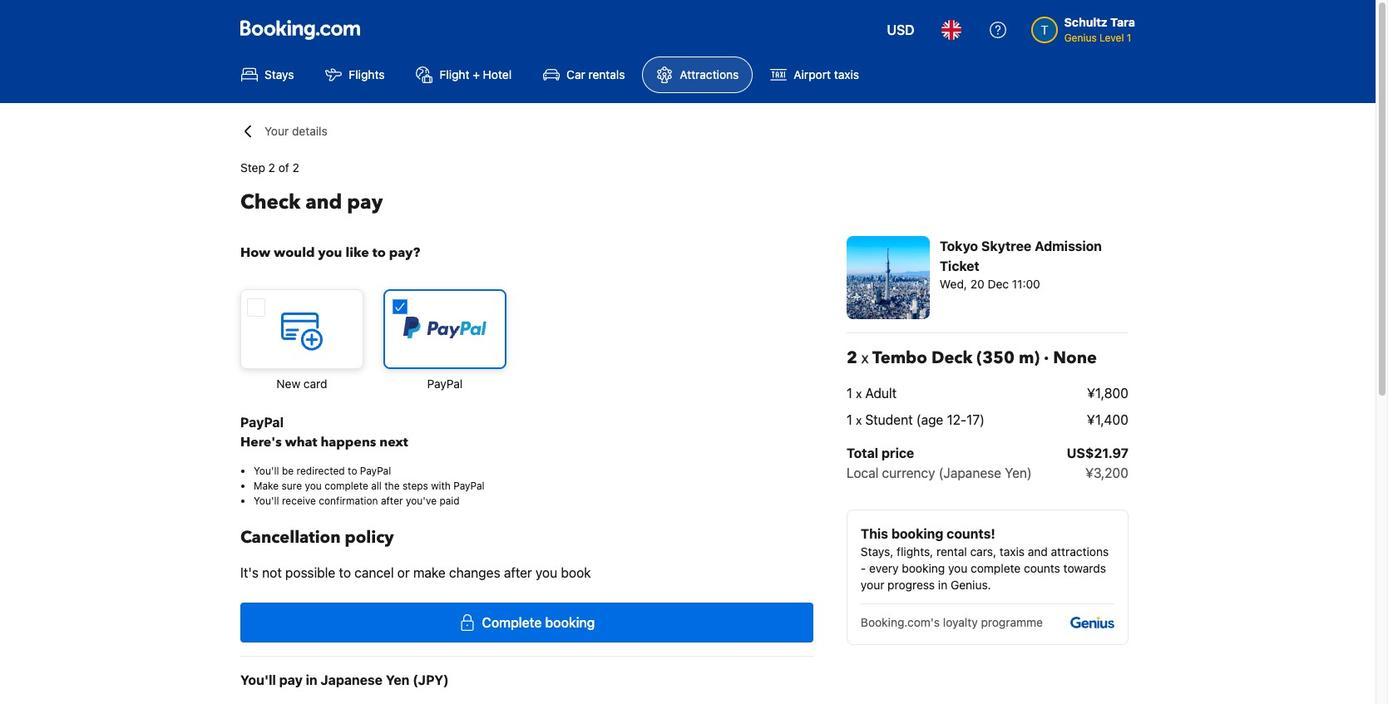 Task type: locate. For each thing, give the bounding box(es) containing it.
you'll pay in japanese yen (jpy)
[[240, 673, 449, 688]]

or
[[397, 566, 410, 580]]

schultz tara genius level 1
[[1064, 15, 1135, 44]]

1 down the 1 𝗑 adult at right
[[847, 412, 852, 427]]

progress
[[888, 578, 935, 592]]

make
[[413, 566, 446, 580]]

0 vertical spatial 𝗑
[[861, 347, 869, 369]]

booking for this booking counts! stays, flights, rental cars, taxis and attractions - every booking you complete counts towards your progress in genius.
[[891, 526, 943, 541]]

and up counts
[[1028, 545, 1048, 559]]

booking up "flights,"
[[891, 526, 943, 541]]

1 horizontal spatial taxis
[[999, 545, 1025, 559]]

0 horizontal spatial pay
[[279, 673, 303, 688]]

cars,
[[970, 545, 996, 559]]

2 horizontal spatial 2
[[847, 347, 857, 369]]

1 inside schultz tara genius level 1
[[1127, 32, 1131, 44]]

1 left adult on the bottom
[[847, 386, 852, 401]]

flights,
[[897, 545, 933, 559]]

none
[[1053, 347, 1097, 369]]

details
[[292, 124, 327, 138]]

¥1,800
[[1087, 386, 1129, 401]]

0 vertical spatial pay
[[347, 189, 383, 216]]

0 vertical spatial booking
[[891, 526, 943, 541]]

you
[[948, 561, 967, 575], [536, 566, 557, 580]]

1 down tara
[[1127, 32, 1131, 44]]

20
[[970, 277, 984, 291]]

to
[[339, 566, 351, 580]]

taxis right airport at right top
[[834, 67, 859, 82]]

car rentals
[[566, 67, 625, 82]]

car rentals link
[[529, 57, 639, 93]]

1 vertical spatial 𝗑
[[856, 386, 862, 401]]

2 left of
[[268, 161, 275, 175]]

0 vertical spatial taxis
[[834, 67, 859, 82]]

booking down book
[[545, 615, 595, 630]]

book
[[561, 566, 591, 580]]

flight + hotel
[[439, 67, 512, 82]]

1 vertical spatial taxis
[[999, 545, 1025, 559]]

1 vertical spatial pay
[[279, 673, 303, 688]]

schultz
[[1064, 15, 1108, 29]]

2 𝗑 tembo deck (350 m) · none
[[847, 347, 1097, 369]]

this
[[861, 526, 888, 541]]

and right "check"
[[305, 189, 342, 216]]

your details link
[[264, 123, 327, 140]]

0 vertical spatial in
[[938, 578, 947, 592]]

counts
[[1024, 561, 1060, 575]]

in left japanese
[[306, 673, 317, 688]]

pay
[[347, 189, 383, 216], [279, 673, 303, 688]]

possible
[[285, 566, 335, 580]]

0 horizontal spatial 2
[[268, 161, 275, 175]]

1 𝗑 student  (age 12-17)
[[847, 412, 985, 427]]

dec
[[988, 277, 1009, 291]]

this booking counts! stays, flights, rental cars, taxis and attractions - every booking you complete counts towards your progress in genius.
[[861, 526, 1109, 592]]

you right after
[[536, 566, 557, 580]]

booking.com's
[[861, 615, 940, 630]]

your
[[861, 578, 884, 592]]

𝗑 for tembo
[[861, 347, 869, 369]]

0 horizontal spatial taxis
[[834, 67, 859, 82]]

0 horizontal spatial you
[[536, 566, 557, 580]]

usd
[[887, 22, 914, 37]]

skytree
[[981, 239, 1031, 254]]

tembo
[[872, 347, 927, 369]]

programme
[[981, 615, 1043, 630]]

𝗑 down the 1 𝗑 adult at right
[[856, 412, 862, 427]]

(350
[[977, 347, 1015, 369]]

2 vertical spatial 1
[[847, 412, 852, 427]]

after
[[504, 566, 532, 580]]

airport taxis link
[[756, 57, 873, 93]]

attractions
[[1051, 545, 1109, 559]]

1 vertical spatial in
[[306, 673, 317, 688]]

2 up the 1 𝗑 adult at right
[[847, 347, 857, 369]]

counts!
[[947, 526, 995, 541]]

flights link
[[311, 57, 399, 93]]

taxis
[[834, 67, 859, 82], [999, 545, 1025, 559]]

booking for complete booking
[[545, 615, 595, 630]]

2
[[268, 161, 275, 175], [292, 161, 299, 175], [847, 347, 857, 369]]

complete booking button
[[240, 603, 813, 643]]

17)
[[967, 412, 985, 427]]

booking down "flights,"
[[902, 561, 945, 575]]

𝗑 left adult on the bottom
[[856, 386, 862, 401]]

complete
[[482, 615, 542, 630]]

not
[[262, 566, 282, 580]]

1 horizontal spatial in
[[938, 578, 947, 592]]

𝗑 left tembo
[[861, 347, 869, 369]]

1 horizontal spatial and
[[1028, 545, 1048, 559]]

you down rental
[[948, 561, 967, 575]]

in left the genius.
[[938, 578, 947, 592]]

booking inside button
[[545, 615, 595, 630]]

and
[[305, 189, 342, 216], [1028, 545, 1048, 559]]

attractions
[[680, 67, 739, 82]]

0 horizontal spatial and
[[305, 189, 342, 216]]

blue genius logo image
[[1070, 617, 1114, 629], [1070, 617, 1114, 629]]

2 vertical spatial booking
[[545, 615, 595, 630]]

airport
[[794, 67, 831, 82]]

step
[[240, 161, 265, 175]]

2 right of
[[292, 161, 299, 175]]

taxis up complete
[[999, 545, 1025, 559]]

your
[[264, 124, 289, 138]]

12-
[[947, 412, 967, 427]]

1 vertical spatial 1
[[847, 386, 852, 401]]

yen)
[[1005, 466, 1032, 481]]

1 vertical spatial and
[[1028, 545, 1048, 559]]

cancel
[[354, 566, 394, 580]]

0 horizontal spatial in
[[306, 673, 317, 688]]

(jpy)
[[413, 673, 449, 688]]

booking
[[891, 526, 943, 541], [902, 561, 945, 575], [545, 615, 595, 630]]

0 vertical spatial 1
[[1127, 32, 1131, 44]]

adult
[[865, 386, 897, 401]]

in
[[938, 578, 947, 592], [306, 673, 317, 688]]

1 horizontal spatial you
[[948, 561, 967, 575]]

1 for 1 𝗑 adult
[[847, 386, 852, 401]]

2 vertical spatial 𝗑
[[856, 412, 862, 427]]

flight
[[439, 67, 469, 82]]

admission
[[1035, 239, 1102, 254]]

policy
[[345, 526, 394, 549]]



Task type: describe. For each thing, give the bounding box(es) containing it.
+
[[473, 67, 480, 82]]

flights
[[349, 67, 385, 82]]

tara
[[1110, 15, 1135, 29]]

1 horizontal spatial pay
[[347, 189, 383, 216]]

stays
[[264, 67, 294, 82]]

car
[[566, 67, 585, 82]]

complete booking
[[482, 615, 595, 630]]

taxis inside the this booking counts! stays, flights, rental cars, taxis and attractions - every booking you complete counts towards your progress in genius.
[[999, 545, 1025, 559]]

student
[[865, 412, 913, 427]]

price
[[881, 446, 914, 461]]

1 vertical spatial booking
[[902, 561, 945, 575]]

(age
[[916, 412, 943, 427]]

1 for 1 𝗑 student  (age 12-17)
[[847, 412, 852, 427]]

-
[[861, 561, 866, 575]]

tokyo
[[940, 239, 978, 254]]

ticket
[[940, 259, 979, 274]]

airport taxis
[[794, 67, 859, 82]]

changes
[[449, 566, 500, 580]]

cancellation
[[240, 526, 341, 549]]

¥1,400
[[1087, 412, 1129, 427]]

genius
[[1064, 32, 1097, 44]]

tokyo skytree admission ticket wed, 20 dec 11:00
[[940, 239, 1102, 291]]

local currency (japanese yen)
[[847, 466, 1032, 481]]

us$21.97
[[1067, 446, 1129, 461]]

your account menu schultz tara genius level 1 element
[[1031, 7, 1142, 46]]

of
[[278, 161, 289, 175]]

genius.
[[951, 578, 991, 592]]

deck
[[931, 347, 972, 369]]

towards
[[1063, 561, 1106, 575]]

check
[[240, 189, 300, 216]]

currency
[[882, 466, 935, 481]]

and inside the this booking counts! stays, flights, rental cars, taxis and attractions - every booking you complete counts towards your progress in genius.
[[1028, 545, 1048, 559]]

1 horizontal spatial 2
[[292, 161, 299, 175]]

step 2 of 2
[[240, 161, 299, 175]]

local
[[847, 466, 878, 481]]

yen
[[386, 673, 410, 688]]

total price
[[847, 446, 914, 461]]

1 𝗑 adult
[[847, 386, 897, 401]]

(japanese
[[939, 466, 1001, 481]]

stays link
[[227, 57, 308, 93]]

𝗑 for student
[[856, 412, 862, 427]]

loyalty
[[943, 615, 978, 630]]

flight + hotel link
[[402, 57, 526, 93]]

wed,
[[940, 277, 967, 291]]

your details
[[264, 124, 327, 138]]

usd button
[[877, 10, 924, 50]]

you inside the this booking counts! stays, flights, rental cars, taxis and attractions - every booking you complete counts towards your progress in genius.
[[948, 561, 967, 575]]

rental
[[936, 545, 967, 559]]

m)
[[1019, 347, 1040, 369]]

it's not possible to cancel or make changes after you book
[[240, 566, 591, 580]]

in inside the this booking counts! stays, flights, rental cars, taxis and attractions - every booking you complete counts towards your progress in genius.
[[938, 578, 947, 592]]

complete
[[971, 561, 1021, 575]]

level
[[1099, 32, 1124, 44]]

japanese
[[321, 673, 383, 688]]

it's
[[240, 566, 259, 580]]

you'll
[[240, 673, 276, 688]]

every
[[869, 561, 899, 575]]

0 vertical spatial and
[[305, 189, 342, 216]]

hotel
[[483, 67, 512, 82]]

rentals
[[588, 67, 625, 82]]

attractions link
[[642, 57, 753, 93]]

stays,
[[861, 545, 893, 559]]

total
[[847, 446, 878, 461]]

check and pay
[[240, 189, 383, 216]]

𝗑 for adult
[[856, 386, 862, 401]]

¥3,200
[[1085, 466, 1129, 481]]

booking.com's loyalty programme
[[861, 615, 1043, 630]]

·
[[1044, 347, 1049, 369]]

booking.com image
[[240, 20, 360, 40]]

11:00
[[1012, 277, 1040, 291]]

cancellation policy
[[240, 526, 394, 549]]



Task type: vqa. For each thing, say whether or not it's contained in the screenshot.
the San Francisco to Vancouver image
no



